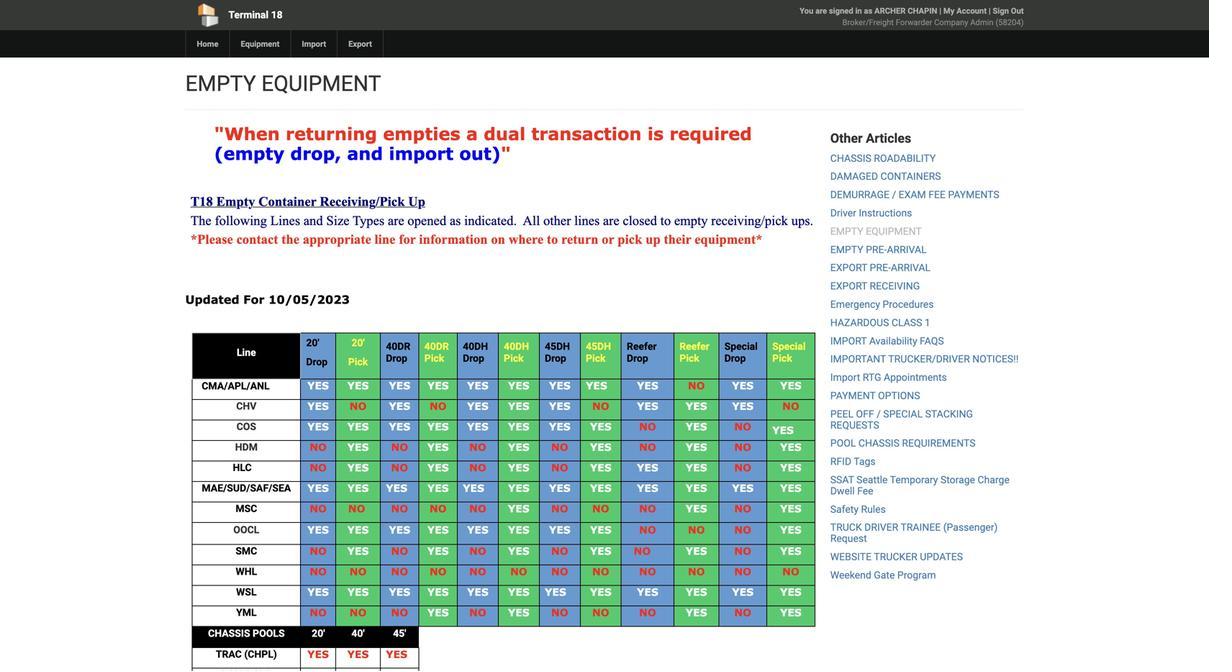 Task type: describe. For each thing, give the bounding box(es) containing it.
pick for 20' pick
[[348, 357, 368, 368]]

2 vertical spatial chassis
[[208, 628, 250, 640]]

drop for special drop
[[725, 353, 746, 365]]

pick for special pick
[[773, 353, 793, 365]]

export link
[[337, 30, 383, 58]]

stacking
[[926, 409, 973, 420]]

chassis pools
[[208, 628, 285, 640]]

articles
[[866, 131, 912, 146]]

20' pick
[[348, 337, 368, 368]]

truck driver trainee (passenger) request link
[[831, 522, 998, 545]]

required
[[670, 123, 752, 144]]

transaction
[[532, 123, 642, 144]]

as inside the following lines and size types are opened as indicated.  all other lines are closed to empty receiving/pick ups. *please contact the appropriate line for information on where to return or pick up their equipment*
[[450, 213, 461, 228]]

as inside you are signed in as archer chapin | my account | sign out broker/freight forwarder company admin (58204)
[[864, 6, 873, 15]]

t18 empty container receiving/pick up
[[191, 195, 426, 209]]

important trucker/driver notices!! link
[[831, 354, 1019, 366]]

seattle
[[857, 474, 888, 486]]

mae/sud/saf/sea
[[202, 483, 291, 495]]

trainee
[[901, 522, 941, 534]]

terminal 18 link
[[185, 0, 522, 30]]

pick for reefer pick
[[680, 353, 700, 365]]

truck
[[831, 522, 862, 534]]

emergency procedures link
[[831, 299, 934, 311]]

40dh pick
[[504, 341, 529, 365]]

empty
[[675, 213, 708, 228]]

procedures
[[883, 299, 934, 311]]

trucker
[[874, 551, 918, 563]]

for
[[399, 232, 416, 247]]

import inside "other articles chassis roadability damaged containers demurrage / exam fee payments driver instructions empty equipment empty pre-arrival export pre-arrival export receiving emergency procedures hazardous class 1 import availability faqs important trucker/driver notices!! import rtg appointments payment options peel off / special stacking requests pool chassis requirements rfid tags ssat seattle temporary storage charge dwell fee safety rules truck driver trainee (passenger) request website trucker updates weekend gate program"
[[831, 372, 861, 384]]

gate
[[874, 570, 895, 582]]

40dr pick
[[425, 341, 449, 365]]

1 vertical spatial arrival
[[891, 262, 931, 274]]

receiving/pick
[[711, 213, 788, 228]]

1 vertical spatial pre-
[[870, 262, 891, 274]]

2 vertical spatial empty
[[831, 244, 864, 256]]

you are signed in as archer chapin | my account | sign out broker/freight forwarder company admin (58204)
[[800, 6, 1024, 27]]

important
[[831, 354, 886, 366]]

yes inside cma/apl/anl yes
[[270, 380, 291, 392]]

sign
[[993, 6, 1009, 15]]

hdm
[[235, 442, 258, 454]]

1 horizontal spatial are
[[603, 213, 620, 228]]

40dr for pick
[[425, 341, 449, 353]]

you
[[800, 6, 814, 15]]

20' for 20' drop
[[306, 337, 319, 349]]

(passenger)
[[944, 522, 998, 534]]

import availability faqs link
[[831, 335, 944, 347]]

availability
[[870, 335, 918, 347]]

lines
[[270, 213, 300, 228]]

chv
[[236, 401, 257, 413]]

types
[[353, 213, 385, 228]]

20' for 20'
[[312, 628, 325, 640]]

damaged containers link
[[831, 171, 941, 183]]

drop for 40dr drop
[[386, 353, 408, 365]]

export receiving link
[[831, 281, 920, 292]]

payments
[[948, 189, 1000, 201]]

reefer drop
[[627, 341, 662, 365]]

20' drop
[[306, 337, 328, 368]]

my account link
[[944, 6, 987, 15]]

1 vertical spatial chassis
[[859, 438, 900, 450]]

export pre-arrival link
[[831, 262, 931, 274]]

2 export from the top
[[831, 281, 868, 292]]

18
[[271, 9, 283, 21]]

yml
[[236, 607, 257, 619]]

website
[[831, 551, 872, 563]]

1 | from the left
[[940, 6, 942, 15]]

1 vertical spatial /
[[877, 409, 881, 420]]

receiving
[[870, 281, 920, 292]]

import
[[389, 143, 454, 164]]

peel
[[831, 409, 854, 420]]

special drop
[[725, 341, 758, 365]]

0 vertical spatial arrival
[[887, 244, 927, 256]]

driver
[[865, 522, 899, 534]]

export
[[349, 39, 372, 49]]

exam
[[899, 189, 926, 201]]

options
[[878, 390, 921, 402]]

40dr drop
[[386, 341, 411, 365]]

returning
[[286, 123, 377, 144]]

pools
[[253, 628, 285, 640]]

dwell
[[831, 486, 855, 497]]

trac
[[216, 649, 242, 661]]

1
[[925, 317, 931, 329]]

special for drop
[[725, 341, 758, 353]]

rtg
[[863, 372, 882, 384]]

temporary
[[890, 474, 938, 486]]

import rtg appointments link
[[831, 372, 947, 384]]

fee
[[858, 486, 874, 497]]

chapin
[[908, 6, 938, 15]]

admin
[[971, 18, 994, 27]]

broker/freight
[[843, 18, 894, 27]]

requirements
[[902, 438, 976, 450]]

empty equipment
[[185, 71, 381, 96]]

peel off / special stacking requests link
[[831, 409, 973, 431]]

and inside the following lines and size types are opened as indicated.  all other lines are closed to empty receiving/pick ups. *please contact the appropriate line for information on where to return or pick up their equipment*
[[304, 213, 323, 228]]

rules
[[861, 504, 886, 516]]

equipment
[[241, 39, 280, 49]]

rfid tags link
[[831, 456, 876, 468]]

import
[[831, 335, 867, 347]]

reefer for drop
[[627, 341, 657, 353]]

1 vertical spatial empty
[[831, 226, 864, 238]]

reefer for pick
[[680, 341, 710, 353]]

20' for 20' pick
[[352, 337, 365, 349]]

emergency
[[831, 299, 881, 311]]



Task type: locate. For each thing, give the bounding box(es) containing it.
drop inside reefer drop
[[627, 353, 648, 365]]

0 vertical spatial import
[[302, 39, 326, 49]]

0 horizontal spatial reefer
[[627, 341, 657, 353]]

appointments
[[884, 372, 947, 384]]

arrival
[[887, 244, 927, 256], [891, 262, 931, 274]]

company
[[935, 18, 969, 27]]

and inside "when returning empties a dual transaction is required (empty drop, and import out) "
[[347, 143, 383, 164]]

pick right 45dh drop
[[586, 353, 606, 365]]

return
[[562, 232, 599, 247]]

0 horizontal spatial /
[[877, 409, 881, 420]]

(chpl)
[[244, 649, 277, 661]]

1 reefer from the left
[[627, 341, 657, 353]]

2 special from the left
[[773, 341, 806, 353]]

program
[[898, 570, 936, 582]]

hazardous
[[831, 317, 889, 329]]

arrival up receiving
[[891, 262, 931, 274]]

0 horizontal spatial are
[[388, 213, 404, 228]]

1 vertical spatial and
[[304, 213, 323, 228]]

updated
[[185, 293, 240, 307]]

and down t18 empty container receiving/pick up
[[304, 213, 323, 228]]

0 horizontal spatial special
[[725, 341, 758, 353]]

1 export from the top
[[831, 262, 868, 274]]

import left export link
[[302, 39, 326, 49]]

the
[[282, 232, 300, 247]]

as up information
[[450, 213, 461, 228]]

pick for 40dh pick
[[504, 353, 524, 365]]

40dr for drop
[[386, 341, 411, 353]]

pick
[[425, 353, 444, 365], [504, 353, 524, 365], [586, 353, 606, 365], [680, 353, 700, 365], [773, 353, 793, 365], [348, 357, 368, 368]]

reefer left special drop
[[680, 341, 710, 353]]

0 horizontal spatial import
[[302, 39, 326, 49]]

drop for 45dh drop
[[545, 353, 566, 365]]

40dh for drop
[[463, 341, 488, 353]]

demurrage / exam fee payments link
[[831, 189, 1000, 201]]

pick left the 40dr drop
[[348, 357, 368, 368]]

40dr right the 40dr drop
[[425, 341, 449, 353]]

equipment down "import" link
[[262, 71, 381, 96]]

2 | from the left
[[989, 6, 991, 15]]

reefer right 45dh pick
[[627, 341, 657, 353]]

as right "in"
[[864, 6, 873, 15]]

equipment down instructions
[[866, 226, 922, 238]]

smc
[[236, 546, 257, 558]]

dual
[[484, 123, 526, 144]]

request
[[831, 533, 867, 545]]

are inside you are signed in as archer chapin | my account | sign out broker/freight forwarder company admin (58204)
[[816, 6, 827, 15]]

special right reefer pick
[[725, 341, 758, 353]]

40dh for pick
[[504, 341, 529, 353]]

out)
[[460, 143, 501, 164]]

following
[[215, 213, 267, 228]]

0 horizontal spatial 40dr
[[386, 341, 411, 353]]

and up receiving/pick
[[347, 143, 383, 164]]

drop right 40dr pick
[[463, 353, 484, 365]]

drop
[[386, 353, 408, 365], [463, 353, 484, 365], [545, 353, 566, 365], [627, 353, 648, 365], [725, 353, 746, 365], [306, 357, 328, 368]]

cma/apl/anl
[[202, 381, 270, 393]]

trac (chpl)
[[216, 649, 277, 661]]

drop right the 20' pick
[[386, 353, 408, 365]]

1 horizontal spatial equipment
[[866, 226, 922, 238]]

special right special drop
[[773, 341, 806, 353]]

| left the sign
[[989, 6, 991, 15]]

0 horizontal spatial 40dh
[[463, 341, 488, 353]]

safety rules link
[[831, 504, 886, 516]]

opened
[[408, 213, 447, 228]]

home link
[[185, 30, 229, 58]]

45dh right "40dh pick"
[[545, 341, 570, 353]]

drop left the 20' pick
[[306, 357, 328, 368]]

/ left exam
[[892, 189, 897, 201]]

reefer inside reefer drop
[[627, 341, 657, 353]]

0 vertical spatial /
[[892, 189, 897, 201]]

1 vertical spatial equipment
[[866, 226, 922, 238]]

pick inside "40dh pick"
[[504, 353, 524, 365]]

signed
[[829, 6, 854, 15]]

size
[[326, 213, 350, 228]]

pre- up export pre-arrival link
[[866, 244, 887, 256]]

1 vertical spatial to
[[547, 232, 558, 247]]

chassis up 'damaged'
[[831, 152, 872, 164]]

hlc
[[198, 462, 252, 474]]

requests
[[831, 420, 880, 431]]

0 vertical spatial as
[[864, 6, 873, 15]]

45'
[[393, 628, 406, 640]]

pick
[[618, 232, 642, 247]]

1 horizontal spatial import
[[831, 372, 861, 384]]

2 horizontal spatial are
[[816, 6, 827, 15]]

1 vertical spatial export
[[831, 281, 868, 292]]

drop right "40dh pick"
[[545, 353, 566, 365]]

to down other
[[547, 232, 558, 247]]

ssat
[[831, 474, 854, 486]]

0 horizontal spatial to
[[547, 232, 558, 247]]

appropriate
[[303, 232, 371, 247]]

chassis up tags
[[859, 438, 900, 450]]

closed
[[623, 213, 657, 228]]

my
[[944, 6, 955, 15]]

rfid
[[831, 456, 852, 468]]

0 vertical spatial and
[[347, 143, 383, 164]]

pick for 40dr pick
[[425, 353, 444, 365]]

lines
[[575, 213, 600, 228]]

1 40dh from the left
[[463, 341, 488, 353]]

1 horizontal spatial 40dh
[[504, 341, 529, 353]]

pick right reefer drop
[[680, 353, 700, 365]]

45dh for pick
[[586, 341, 611, 353]]

2 40dh from the left
[[504, 341, 529, 353]]

1 45dh from the left
[[545, 341, 570, 353]]

20' left the 40dr drop
[[352, 337, 365, 349]]

drop inside special drop
[[725, 353, 746, 365]]

drop for 40dh drop
[[463, 353, 484, 365]]

"when returning empties a dual transaction is required (empty drop, and import out) "
[[214, 123, 752, 164]]

pre- down empty pre-arrival "link"
[[870, 262, 891, 274]]

the following lines and size types are opened as indicated.  all other lines are closed to empty receiving/pick ups. *please contact the appropriate line for information on where to return or pick up their equipment*
[[191, 213, 814, 247]]

to up the their
[[661, 213, 671, 228]]

45dh right 45dh drop
[[586, 341, 611, 353]]

pick inside 45dh pick
[[586, 353, 606, 365]]

are right you
[[816, 6, 827, 15]]

45dh pick
[[586, 341, 611, 365]]

up
[[408, 195, 426, 209]]

or
[[602, 232, 615, 247]]

1 vertical spatial import
[[831, 372, 861, 384]]

driver instructions link
[[831, 207, 913, 219]]

1 40dr from the left
[[386, 341, 411, 353]]

export up export receiving link
[[831, 262, 868, 274]]

for
[[243, 293, 265, 307]]

40dr left 40dr pick
[[386, 341, 411, 353]]

1 horizontal spatial reefer
[[680, 341, 710, 353]]

drop for 20' drop
[[306, 357, 328, 368]]

0 horizontal spatial 45dh
[[545, 341, 570, 353]]

demurrage
[[831, 189, 890, 201]]

40dr
[[386, 341, 411, 353], [425, 341, 449, 353]]

2 45dh from the left
[[586, 341, 611, 353]]

drop right 45dh pick
[[627, 353, 648, 365]]

arrival up export pre-arrival link
[[887, 244, 927, 256]]

container
[[259, 195, 317, 209]]

weekend gate program link
[[831, 570, 936, 582]]

are up 'line'
[[388, 213, 404, 228]]

empty pre-arrival link
[[831, 244, 927, 256]]

pick for 45dh pick
[[586, 353, 606, 365]]

pick inside reefer pick
[[680, 353, 700, 365]]

1 special from the left
[[725, 341, 758, 353]]

| left my at the top of page
[[940, 6, 942, 15]]

0 vertical spatial empty
[[185, 71, 256, 96]]

0 vertical spatial pre-
[[866, 244, 887, 256]]

pick inside 40dr pick
[[425, 353, 444, 365]]

0 horizontal spatial equipment
[[262, 71, 381, 96]]

20' inside the 20' pick
[[352, 337, 365, 349]]

reefer
[[627, 341, 657, 353], [680, 341, 710, 353]]

contact
[[236, 232, 278, 247]]

reefer pick
[[680, 341, 710, 365]]

pick right special drop
[[773, 353, 793, 365]]

*please
[[191, 232, 233, 247]]

line
[[237, 347, 256, 359]]

0 vertical spatial export
[[831, 262, 868, 274]]

all
[[523, 213, 540, 228]]

0 vertical spatial equipment
[[262, 71, 381, 96]]

20' inside 20' drop
[[306, 337, 319, 349]]

1 horizontal spatial as
[[864, 6, 873, 15]]

where
[[509, 232, 544, 247]]

1 horizontal spatial and
[[347, 143, 383, 164]]

1 horizontal spatial 45dh
[[586, 341, 611, 353]]

payment options link
[[831, 390, 921, 402]]

2 reefer from the left
[[680, 341, 710, 353]]

sign out link
[[993, 6, 1024, 15]]

instructions
[[859, 207, 913, 219]]

are up or
[[603, 213, 620, 228]]

equipment inside "other articles chassis roadability damaged containers demurrage / exam fee payments driver instructions empty equipment empty pre-arrival export pre-arrival export receiving emergency procedures hazardous class 1 import availability faqs important trucker/driver notices!! import rtg appointments payment options peel off / special stacking requests pool chassis requirements rfid tags ssat seattle temporary storage charge dwell fee safety rules truck driver trainee (passenger) request website trucker updates weekend gate program"
[[866, 226, 922, 238]]

special for pick
[[773, 341, 806, 353]]

40dh right 40dr pick
[[463, 341, 488, 353]]

special pick
[[773, 341, 806, 365]]

and
[[347, 143, 383, 164], [304, 213, 323, 228]]

fee
[[929, 189, 946, 201]]

0 vertical spatial chassis
[[831, 152, 872, 164]]

0 vertical spatial to
[[661, 213, 671, 228]]

2 40dr from the left
[[425, 341, 449, 353]]

1 horizontal spatial /
[[892, 189, 897, 201]]

pick inside special pick
[[773, 353, 793, 365]]

export up emergency
[[831, 281, 868, 292]]

cma/apl/anl yes
[[202, 380, 291, 393]]

payment
[[831, 390, 876, 402]]

other
[[831, 131, 863, 146]]

10/05/2023
[[269, 293, 350, 307]]

0 horizontal spatial as
[[450, 213, 461, 228]]

40'
[[352, 628, 365, 640]]

pick right the 40dr drop
[[425, 353, 444, 365]]

drop inside the 40dr drop
[[386, 353, 408, 365]]

drop inside 45dh drop
[[545, 353, 566, 365]]

/ right off
[[877, 409, 881, 420]]

20' left 40'
[[312, 628, 325, 640]]

import up payment
[[831, 372, 861, 384]]

1 horizontal spatial to
[[661, 213, 671, 228]]

0 horizontal spatial |
[[940, 6, 942, 15]]

1 horizontal spatial special
[[773, 341, 806, 353]]

pick right 40dh drop
[[504, 353, 524, 365]]

0 horizontal spatial and
[[304, 213, 323, 228]]

special
[[884, 409, 923, 420]]

"
[[501, 143, 511, 164]]

1 horizontal spatial |
[[989, 6, 991, 15]]

out
[[1011, 6, 1024, 15]]

pre-
[[866, 244, 887, 256], [870, 262, 891, 274]]

other articles chassis roadability damaged containers demurrage / exam fee payments driver instructions empty equipment empty pre-arrival export pre-arrival export receiving emergency procedures hazardous class 1 import availability faqs important trucker/driver notices!! import rtg appointments payment options peel off / special stacking requests pool chassis requirements rfid tags ssat seattle temporary storage charge dwell fee safety rules truck driver trainee (passenger) request website trucker updates weekend gate program
[[831, 131, 1019, 582]]

45dh for drop
[[545, 341, 570, 353]]

t18
[[191, 195, 213, 209]]

1 horizontal spatial 40dr
[[425, 341, 449, 353]]

trucker/driver
[[889, 354, 970, 366]]

drop inside 40dh drop
[[463, 353, 484, 365]]

drop for reefer drop
[[627, 353, 648, 365]]

40dh drop
[[463, 341, 488, 365]]

driver
[[831, 207, 857, 219]]

20' down 10/05/2023
[[306, 337, 319, 349]]

chassis up trac on the bottom left of the page
[[208, 628, 250, 640]]

40dh right 40dh drop
[[504, 341, 529, 353]]

1 vertical spatial as
[[450, 213, 461, 228]]

charge
[[978, 474, 1010, 486]]

storage
[[941, 474, 976, 486]]

drop right reefer pick
[[725, 353, 746, 365]]

wsl
[[236, 587, 257, 599]]



Task type: vqa. For each thing, say whether or not it's contained in the screenshot.
EMPTY
yes



